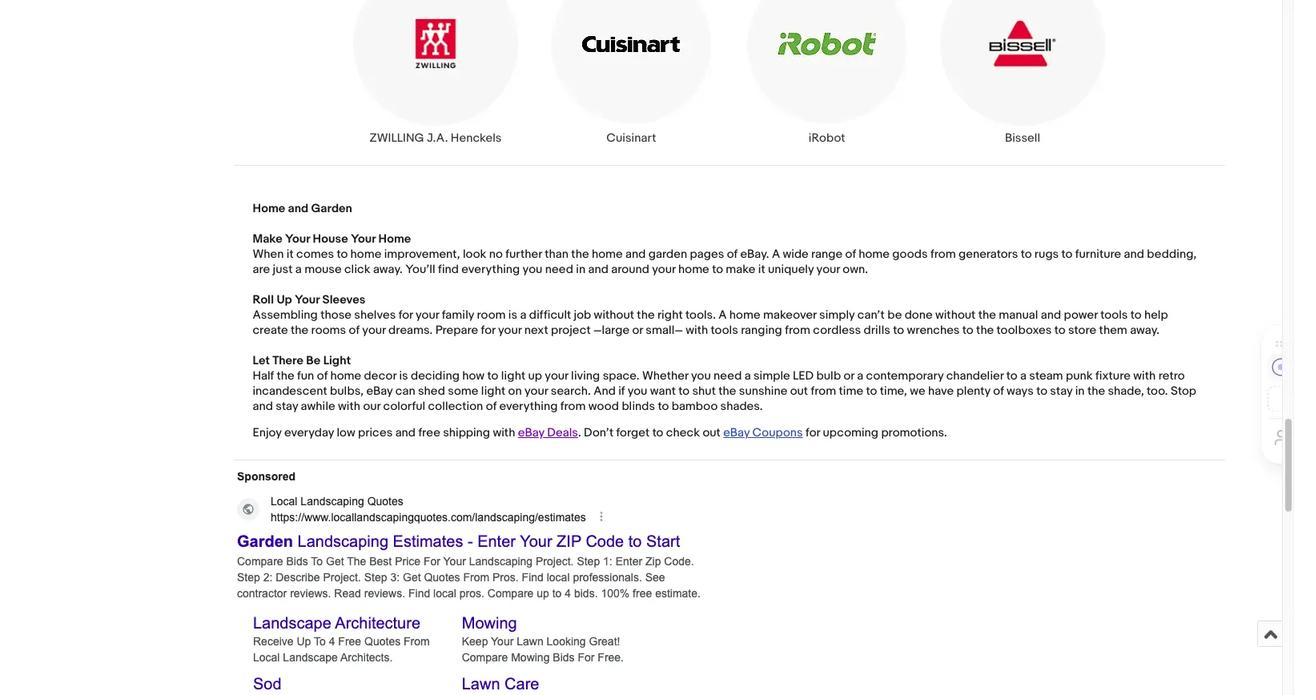 Task type: locate. For each thing, give the bounding box(es) containing it.
shades.
[[721, 399, 763, 414]]

without right done
[[935, 308, 976, 323]]

for right prepare
[[481, 323, 496, 338]]

away. right them
[[1130, 323, 1160, 338]]

home right house
[[351, 247, 382, 262]]

store
[[1068, 323, 1097, 338]]

your up click
[[351, 232, 376, 247]]

0 vertical spatial or
[[632, 323, 643, 338]]

home
[[253, 201, 285, 217], [378, 232, 411, 247]]

to left make
[[712, 262, 723, 277]]

to right "comes"
[[337, 247, 348, 262]]

out left bulb
[[790, 384, 808, 399]]

1 vertical spatial or
[[844, 369, 855, 384]]

of right range
[[845, 247, 856, 262]]

0 vertical spatial in
[[576, 262, 586, 277]]

on
[[508, 384, 522, 399]]

for right coupons
[[806, 426, 820, 441]]

your left own.
[[817, 262, 840, 277]]

to right the time
[[866, 384, 877, 399]]

mouse
[[305, 262, 342, 277]]

or
[[632, 323, 643, 338], [844, 369, 855, 384]]

a left "difficult"
[[520, 308, 527, 323]]

you up bamboo
[[691, 369, 711, 384]]

and left power
[[1041, 308, 1061, 323]]

your
[[652, 262, 676, 277], [817, 262, 840, 277], [416, 308, 439, 323], [362, 323, 386, 338], [498, 323, 522, 338], [545, 369, 568, 384], [525, 384, 548, 399]]

a right just
[[295, 262, 302, 277]]

a inside roll up your sleeves assembling those shelves for your family room is a difficult job without the right tools. a home makeover simply can't be done without the manual and power tools to help create the rooms of your dreams. prepare for your next project —large or small— with tools ranging from cordless drills to wrenches to the toolboxes to store them away.
[[520, 308, 527, 323]]

bamboo
[[672, 399, 718, 414]]

help
[[1145, 308, 1168, 323]]

stop
[[1171, 384, 1197, 399]]

1 horizontal spatial away.
[[1130, 323, 1160, 338]]

1 horizontal spatial it
[[758, 262, 765, 277]]

a inside make your house your home when it comes to home improvement, look no further than the home and garden pages of ebay. a wide range of home goods from generators to rugs to furniture and bedding, are just a mouse click away. you'll find everything you need in and around your home to make it uniquely your own.
[[772, 247, 780, 262]]

to
[[337, 247, 348, 262], [1021, 247, 1032, 262], [1062, 247, 1073, 262], [712, 262, 723, 277], [1131, 308, 1142, 323], [893, 323, 904, 338], [963, 323, 974, 338], [1055, 323, 1066, 338], [487, 369, 498, 384], [1007, 369, 1018, 384], [679, 384, 690, 399], [866, 384, 877, 399], [1037, 384, 1048, 399], [658, 399, 669, 414], [652, 426, 664, 441]]

out right check on the bottom right of the page
[[703, 426, 721, 441]]

drills
[[864, 323, 891, 338]]

ways
[[1007, 384, 1034, 399]]

light left on
[[481, 384, 506, 399]]

small—
[[646, 323, 683, 338]]

stay right 'ways' on the bottom right of page
[[1050, 384, 1073, 399]]

be
[[888, 308, 902, 323]]

from left the time
[[811, 384, 836, 399]]

1 horizontal spatial home
[[378, 232, 411, 247]]

up
[[528, 369, 542, 384]]

a inside roll up your sleeves assembling those shelves for your family room is a difficult job without the right tools. a home makeover simply can't be done without the manual and power tools to help create the rooms of your dreams. prepare for your next project —large or small— with tools ranging from cordless drills to wrenches to the toolboxes to store them away.
[[719, 308, 727, 323]]

is
[[509, 308, 518, 323], [399, 369, 408, 384]]

1 vertical spatial out
[[703, 426, 721, 441]]

rooms
[[311, 323, 346, 338]]

0 vertical spatial everything
[[462, 262, 520, 277]]

the
[[571, 247, 589, 262], [637, 308, 655, 323], [978, 308, 996, 323], [291, 323, 308, 338], [976, 323, 994, 338], [277, 369, 294, 384], [719, 384, 736, 399], [1088, 384, 1105, 399]]

and inside roll up your sleeves assembling those shelves for your family room is a difficult job without the right tools. a home makeover simply can't be done without the manual and power tools to help create the rooms of your dreams. prepare for your next project —large or small— with tools ranging from cordless drills to wrenches to the toolboxes to store them away.
[[1041, 308, 1061, 323]]

1 vertical spatial home
[[378, 232, 411, 247]]

whether
[[642, 369, 689, 384]]

away. right click
[[373, 262, 403, 277]]

0 vertical spatial is
[[509, 308, 518, 323]]

tools
[[1101, 308, 1128, 323], [711, 323, 738, 338]]

1 horizontal spatial out
[[790, 384, 808, 399]]

a right tools.
[[719, 308, 727, 323]]

it right "when"
[[287, 247, 294, 262]]

stay left "awhile"
[[276, 399, 298, 414]]

2 without from the left
[[935, 308, 976, 323]]

home and garden
[[253, 201, 352, 217]]

in inside let there be light half the fun of home decor is deciding how to light up your living space. whether you need a simple led bulb or a contemporary chandelier to a steam punk fixture with retro incandescent bulbs, ebay can shed some light on your search. and if you want to shut the sunshine out from time to time, we have plenty of ways to stay in the shade, too. stop and stay awhile with our colorful collection of everything from wood blinds to bamboo shades.
[[1075, 384, 1085, 399]]

of left 'ways' on the bottom right of page
[[993, 384, 1004, 399]]

or right bulb
[[844, 369, 855, 384]]

light
[[323, 354, 351, 369]]

from right goods
[[931, 247, 956, 262]]

job
[[574, 308, 591, 323]]

in left fixture on the bottom right of the page
[[1075, 384, 1085, 399]]

improvement,
[[384, 247, 460, 262]]

1 vertical spatial away.
[[1130, 323, 1160, 338]]

home up make
[[253, 201, 285, 217]]

fun
[[297, 369, 314, 384]]

space.
[[603, 369, 640, 384]]

without right job
[[594, 308, 634, 323]]

0 horizontal spatial home
[[253, 201, 285, 217]]

to right the how
[[487, 369, 498, 384]]

1 vertical spatial a
[[719, 308, 727, 323]]

no
[[489, 247, 503, 262]]

in right the than
[[576, 262, 586, 277]]

next
[[524, 323, 548, 338]]

irobot
[[809, 131, 845, 146]]

1 horizontal spatial is
[[509, 308, 518, 323]]

tools left ranging in the top of the page
[[711, 323, 738, 338]]

home right tools.
[[730, 308, 761, 323]]

the inside make your house your home when it comes to home improvement, look no further than the home and garden pages of ebay. a wide range of home goods from generators to rugs to furniture and bedding, are just a mouse click away. you'll find everything you need in and around your home to make it uniquely your own.
[[571, 247, 589, 262]]

2 horizontal spatial ebay
[[723, 426, 750, 441]]

everything inside make your house your home when it comes to home improvement, look no further than the home and garden pages of ebay. a wide range of home goods from generators to rugs to furniture and bedding, are just a mouse click away. you'll find everything you need in and around your home to make it uniquely your own.
[[462, 262, 520, 277]]

henckels
[[451, 131, 502, 146]]

0 vertical spatial a
[[772, 247, 780, 262]]

a left simple
[[745, 369, 751, 384]]

if
[[619, 384, 625, 399]]

everything right find
[[462, 262, 520, 277]]

house
[[313, 232, 348, 247]]

incandescent
[[253, 384, 327, 399]]

with
[[686, 323, 708, 338], [1134, 369, 1156, 384], [338, 399, 360, 414], [493, 426, 515, 441]]

light
[[501, 369, 526, 384], [481, 384, 506, 399]]

deals
[[547, 426, 578, 441]]

collection
[[428, 399, 483, 414]]

0 horizontal spatial away.
[[373, 262, 403, 277]]

cuisinart link
[[534, 0, 729, 146]]

are
[[253, 262, 270, 277]]

1 horizontal spatial in
[[1075, 384, 1085, 399]]

1 horizontal spatial you
[[628, 384, 648, 399]]

0 vertical spatial home
[[253, 201, 285, 217]]

1 horizontal spatial tools
[[1101, 308, 1128, 323]]

don't
[[584, 426, 614, 441]]

and left garden
[[626, 247, 646, 262]]

0 vertical spatial out
[[790, 384, 808, 399]]

1 vertical spatial is
[[399, 369, 408, 384]]

your
[[285, 232, 310, 247], [351, 232, 376, 247], [295, 293, 320, 308]]

need right further
[[545, 262, 573, 277]]

ebay inside let there be light half the fun of home decor is deciding how to light up your living space. whether you need a simple led bulb or a contemporary chandelier to a steam punk fixture with retro incandescent bulbs, ebay can shed some light on your search. and if you want to shut the sunshine out from time to time, we have plenty of ways to stay in the shade, too. stop and stay awhile with our colorful collection of everything from wood blinds to bamboo shades.
[[366, 384, 393, 399]]

retro
[[1159, 369, 1185, 384]]

you left the than
[[523, 262, 543, 277]]

in
[[576, 262, 586, 277], [1075, 384, 1085, 399]]

2 horizontal spatial for
[[806, 426, 820, 441]]

home inside let there be light half the fun of home decor is deciding how to light up your living space. whether you need a simple led bulb or a contemporary chandelier to a steam punk fixture with retro incandescent bulbs, ebay can shed some light on your search. and if you want to shut the sunshine out from time to time, we have plenty of ways to stay in the shade, too. stop and stay awhile with our colorful collection of everything from wood blinds to bamboo shades.
[[330, 369, 361, 384]]

need up shades.
[[714, 369, 742, 384]]

0 horizontal spatial or
[[632, 323, 643, 338]]

0 horizontal spatial without
[[594, 308, 634, 323]]

project
[[551, 323, 591, 338]]

with right right
[[686, 323, 708, 338]]

1 horizontal spatial or
[[844, 369, 855, 384]]

your right up
[[545, 369, 568, 384]]

you right 'if' on the bottom of the page
[[628, 384, 648, 399]]

with left retro
[[1134, 369, 1156, 384]]

2 horizontal spatial you
[[691, 369, 711, 384]]

roll
[[253, 293, 274, 308]]

cordless
[[813, 323, 861, 338]]

done
[[905, 308, 933, 323]]

ebay left can
[[366, 384, 393, 399]]

from right ranging in the top of the page
[[785, 323, 811, 338]]

how
[[462, 369, 485, 384]]

0 horizontal spatial you
[[523, 262, 543, 277]]

light left up
[[501, 369, 526, 384]]

and
[[288, 201, 309, 217], [626, 247, 646, 262], [1124, 247, 1145, 262], [588, 262, 609, 277], [1041, 308, 1061, 323], [253, 399, 273, 414], [395, 426, 416, 441]]

toolboxes
[[997, 323, 1052, 338]]

awhile
[[301, 399, 335, 414]]

everything down up
[[499, 399, 558, 414]]

is right "decor"
[[399, 369, 408, 384]]

of
[[727, 247, 738, 262], [845, 247, 856, 262], [349, 323, 360, 338], [317, 369, 328, 384], [993, 384, 1004, 399], [486, 399, 497, 414]]

and up enjoy
[[253, 399, 273, 414]]

a left steam
[[1020, 369, 1027, 384]]

home
[[351, 247, 382, 262], [592, 247, 623, 262], [859, 247, 890, 262], [678, 262, 709, 277], [730, 308, 761, 323], [330, 369, 361, 384]]

power
[[1064, 308, 1098, 323]]

0 horizontal spatial a
[[719, 308, 727, 323]]

punk
[[1066, 369, 1093, 384]]

it right make
[[758, 262, 765, 277]]

1 vertical spatial in
[[1075, 384, 1085, 399]]

a
[[295, 262, 302, 277], [520, 308, 527, 323], [745, 369, 751, 384], [857, 369, 864, 384], [1020, 369, 1027, 384]]

0 horizontal spatial need
[[545, 262, 573, 277]]

1 vertical spatial everything
[[499, 399, 558, 414]]

.
[[578, 426, 581, 441]]

steam
[[1029, 369, 1063, 384]]

home left "decor"
[[330, 369, 361, 384]]

1 horizontal spatial without
[[935, 308, 976, 323]]

your right up
[[295, 293, 320, 308]]

of inside roll up your sleeves assembling those shelves for your family room is a difficult job without the right tools. a home makeover simply can't be done without the manual and power tools to help create the rooms of your dreams. prepare for your next project —large or small— with tools ranging from cordless drills to wrenches to the toolboxes to store them away.
[[349, 323, 360, 338]]

0 vertical spatial need
[[545, 262, 573, 277]]

tools right power
[[1101, 308, 1128, 323]]

or right —large
[[632, 323, 643, 338]]

0 horizontal spatial out
[[703, 426, 721, 441]]

of left ebay.
[[727, 247, 738, 262]]

of right rooms
[[349, 323, 360, 338]]

0 vertical spatial away.
[[373, 262, 403, 277]]

1 vertical spatial need
[[714, 369, 742, 384]]

0 horizontal spatial tools
[[711, 323, 738, 338]]

with inside roll up your sleeves assembling those shelves for your family room is a difficult job without the right tools. a home makeover simply can't be done without the manual and power tools to help create the rooms of your dreams. prepare for your next project —large or small— with tools ranging from cordless drills to wrenches to the toolboxes to store them away.
[[686, 323, 708, 338]]

our
[[363, 399, 381, 414]]

ebay down shades.
[[723, 426, 750, 441]]

1 horizontal spatial need
[[714, 369, 742, 384]]

your inside roll up your sleeves assembling those shelves for your family room is a difficult job without the right tools. a home makeover simply can't be done without the manual and power tools to help create the rooms of your dreams. prepare for your next project —large or small— with tools ranging from cordless drills to wrenches to the toolboxes to store them away.
[[295, 293, 320, 308]]

ebay left deals on the left bottom
[[518, 426, 545, 441]]

wood
[[589, 399, 619, 414]]

home up you'll
[[378, 232, 411, 247]]

is right the room
[[509, 308, 518, 323]]

0 horizontal spatial ebay
[[366, 384, 393, 399]]

to right blinds
[[658, 399, 669, 414]]

promotions.
[[881, 426, 947, 441]]

a left wide
[[772, 247, 780, 262]]

1 horizontal spatial a
[[772, 247, 780, 262]]

0 horizontal spatial is
[[399, 369, 408, 384]]

for right shelves
[[399, 308, 413, 323]]

pages
[[690, 247, 724, 262]]

simply
[[819, 308, 855, 323]]

can't
[[858, 308, 885, 323]]

1 horizontal spatial stay
[[1050, 384, 1073, 399]]

you'll
[[405, 262, 435, 277]]

around
[[611, 262, 650, 277]]

0 horizontal spatial in
[[576, 262, 586, 277]]

and
[[594, 384, 616, 399]]



Task type: describe. For each thing, give the bounding box(es) containing it.
furniture
[[1076, 247, 1122, 262]]

time,
[[880, 384, 907, 399]]

assembling
[[253, 308, 318, 323]]

sunshine
[[739, 384, 788, 399]]

shelves
[[354, 308, 396, 323]]

wide
[[783, 247, 809, 262]]

home left goods
[[859, 247, 890, 262]]

enjoy everyday low prices and free shipping with ebay deals . don't forget to check out ebay coupons for upcoming promotions.
[[253, 426, 947, 441]]

make
[[726, 262, 756, 277]]

dreams.
[[389, 323, 433, 338]]

time
[[839, 384, 864, 399]]

0 horizontal spatial stay
[[276, 399, 298, 414]]

from inside make your house your home when it comes to home improvement, look no further than the home and garden pages of ebay. a wide range of home goods from generators to rugs to furniture and bedding, are just a mouse click away. you'll find everything you need in and around your home to make it uniquely your own.
[[931, 247, 956, 262]]

your right on
[[525, 384, 548, 399]]

1 horizontal spatial ebay
[[518, 426, 545, 441]]

is inside let there be light half the fun of home decor is deciding how to light up your living space. whether you need a simple led bulb or a contemporary chandelier to a steam punk fixture with retro incandescent bulbs, ebay can shed some light on your search. and if you want to shut the sunshine out from time to time, we have plenty of ways to stay in the shade, too. stop and stay awhile with our colorful collection of everything from wood blinds to bamboo shades.
[[399, 369, 408, 384]]

bissell link
[[925, 0, 1121, 146]]

garden
[[311, 201, 352, 217]]

out inside let there be light half the fun of home decor is deciding how to light up your living space. whether you need a simple led bulb or a contemporary chandelier to a steam punk fixture with retro incandescent bulbs, ebay can shed some light on your search. and if you want to shut the sunshine out from time to time, we have plenty of ways to stay in the shade, too. stop and stay awhile with our colorful collection of everything from wood blinds to bamboo shades.
[[790, 384, 808, 399]]

a right bulb
[[857, 369, 864, 384]]

and left free
[[395, 426, 416, 441]]

to right 'ways' on the bottom right of page
[[1037, 384, 1048, 399]]

from up the '.'
[[560, 399, 586, 414]]

ebay deals link
[[518, 426, 578, 441]]

deciding
[[411, 369, 460, 384]]

zwilling j.a. henckels link
[[338, 0, 534, 146]]

goods
[[893, 247, 928, 262]]

need inside let there be light half the fun of home decor is deciding how to light up your living space. whether you need a simple led bulb or a contemporary chandelier to a steam punk fixture with retro incandescent bulbs, ebay can shed some light on your search. and if you want to shut the sunshine out from time to time, we have plenty of ways to stay in the shade, too. stop and stay awhile with our colorful collection of everything from wood blinds to bamboo shades.
[[714, 369, 742, 384]]

or inside roll up your sleeves assembling those shelves for your family room is a difficult job without the right tools. a home makeover simply can't be done without the manual and power tools to help create the rooms of your dreams. prepare for your next project —large or small— with tools ranging from cordless drills to wrenches to the toolboxes to store them away.
[[632, 323, 643, 338]]

difficult
[[529, 308, 571, 323]]

want
[[650, 384, 676, 399]]

to right rugs
[[1062, 247, 1073, 262]]

home up tools.
[[678, 262, 709, 277]]

—large
[[594, 323, 630, 338]]

bissell
[[1005, 131, 1041, 146]]

room
[[477, 308, 506, 323]]

click
[[344, 262, 371, 277]]

home inside make your house your home when it comes to home improvement, look no further than the home and garden pages of ebay. a wide range of home goods from generators to rugs to furniture and bedding, are just a mouse click away. you'll find everything you need in and around your home to make it uniquely your own.
[[378, 232, 411, 247]]

to left rugs
[[1021, 247, 1032, 262]]

there
[[273, 354, 304, 369]]

look
[[463, 247, 486, 262]]

shut
[[692, 384, 716, 399]]

your right around
[[652, 262, 676, 277]]

to right "forget"
[[652, 426, 664, 441]]

plenty
[[957, 384, 991, 399]]

decor
[[364, 369, 397, 384]]

up
[[277, 293, 292, 308]]

of right fun
[[317, 369, 328, 384]]

to left shut
[[679, 384, 690, 399]]

to left steam
[[1007, 369, 1018, 384]]

contemporary
[[866, 369, 944, 384]]

to right drills
[[893, 323, 904, 338]]

further
[[506, 247, 542, 262]]

from inside roll up your sleeves assembling those shelves for your family room is a difficult job without the right tools. a home makeover simply can't be done without the manual and power tools to help create the rooms of your dreams. prepare for your next project —large or small— with tools ranging from cordless drills to wrenches to the toolboxes to store them away.
[[785, 323, 811, 338]]

1 without from the left
[[594, 308, 634, 323]]

we
[[910, 384, 926, 399]]

upcoming
[[823, 426, 879, 441]]

ebay coupons link
[[723, 426, 803, 441]]

wrenches
[[907, 323, 960, 338]]

right
[[658, 308, 683, 323]]

shade,
[[1108, 384, 1144, 399]]

is inside roll up your sleeves assembling those shelves for your family room is a difficult job without the right tools. a home makeover simply can't be done without the manual and power tools to help create the rooms of your dreams. prepare for your next project —large or small— with tools ranging from cordless drills to wrenches to the toolboxes to store them away.
[[509, 308, 518, 323]]

home right the than
[[592, 247, 623, 262]]

a inside make your house your home when it comes to home improvement, look no further than the home and garden pages of ebay. a wide range of home goods from generators to rugs to furniture and bedding, are just a mouse click away. you'll find everything you need in and around your home to make it uniquely your own.
[[295, 262, 302, 277]]

your left dreams.
[[362, 323, 386, 338]]

with right shipping
[[493, 426, 515, 441]]

those
[[321, 308, 352, 323]]

and right furniture
[[1124, 247, 1145, 262]]

fixture
[[1096, 369, 1131, 384]]

0 horizontal spatial for
[[399, 308, 413, 323]]

to left the help
[[1131, 308, 1142, 323]]

zwilling j.a. henckels
[[370, 131, 502, 146]]

generators
[[959, 247, 1018, 262]]

living
[[571, 369, 600, 384]]

need inside make your house your home when it comes to home improvement, look no further than the home and garden pages of ebay. a wide range of home goods from generators to rugs to furniture and bedding, are just a mouse click away. you'll find everything you need in and around your home to make it uniquely your own.
[[545, 262, 573, 277]]

half
[[253, 369, 274, 384]]

ebay.
[[740, 247, 769, 262]]

prices
[[358, 426, 393, 441]]

free
[[418, 426, 440, 441]]

your right make
[[285, 232, 310, 247]]

make
[[253, 232, 283, 247]]

garden
[[649, 247, 687, 262]]

be
[[306, 354, 321, 369]]

of left on
[[486, 399, 497, 414]]

low
[[337, 426, 355, 441]]

0 horizontal spatial it
[[287, 247, 294, 262]]

1 horizontal spatial for
[[481, 323, 496, 338]]

and inside let there be light half the fun of home decor is deciding how to light up your living space. whether you need a simple led bulb or a contemporary chandelier to a steam punk fixture with retro incandescent bulbs, ebay can shed some light on your search. and if you want to shut the sunshine out from time to time, we have plenty of ways to stay in the shade, too. stop and stay awhile with our colorful collection of everything from wood blinds to bamboo shades.
[[253, 399, 273, 414]]

everything inside let there be light half the fun of home decor is deciding how to light up your living space. whether you need a simple led bulb or a contemporary chandelier to a steam punk fixture with retro incandescent bulbs, ebay can shed some light on your search. and if you want to shut the sunshine out from time to time, we have plenty of ways to stay in the shade, too. stop and stay awhile with our colorful collection of everything from wood blinds to bamboo shades.
[[499, 399, 558, 414]]

chandelier
[[947, 369, 1004, 384]]

some
[[448, 384, 479, 399]]

your left family on the left top of the page
[[416, 308, 439, 323]]

cuisinart
[[607, 131, 656, 146]]

find
[[438, 262, 459, 277]]

sleeves
[[322, 293, 366, 308]]

and left garden at the top left
[[288, 201, 309, 217]]

family
[[442, 308, 474, 323]]

simple
[[754, 369, 790, 384]]

than
[[545, 247, 569, 262]]

with left our
[[338, 399, 360, 414]]

can
[[396, 384, 415, 399]]

to left 'store'
[[1055, 323, 1066, 338]]

away. inside roll up your sleeves assembling those shelves for your family room is a difficult job without the right tools. a home makeover simply can't be done without the manual and power tools to help create the rooms of your dreams. prepare for your next project —large or small— with tools ranging from cordless drills to wrenches to the toolboxes to store them away.
[[1130, 323, 1160, 338]]

away. inside make your house your home when it comes to home improvement, look no further than the home and garden pages of ebay. a wide range of home goods from generators to rugs to furniture and bedding, are just a mouse click away. you'll find everything you need in and around your home to make it uniquely your own.
[[373, 262, 403, 277]]

your left next
[[498, 323, 522, 338]]

own.
[[843, 262, 868, 277]]

manual
[[999, 308, 1038, 323]]

when
[[253, 247, 284, 262]]

j.a.
[[427, 131, 448, 146]]

to right wrenches
[[963, 323, 974, 338]]

range
[[811, 247, 843, 262]]

shed
[[418, 384, 445, 399]]

you inside make your house your home when it comes to home improvement, look no further than the home and garden pages of ebay. a wide range of home goods from generators to rugs to furniture and bedding, are just a mouse click away. you'll find everything you need in and around your home to make it uniquely your own.
[[523, 262, 543, 277]]

blinds
[[622, 399, 655, 414]]

make your house your home when it comes to home improvement, look no further than the home and garden pages of ebay. a wide range of home goods from generators to rugs to furniture and bedding, are just a mouse click away. you'll find everything you need in and around your home to make it uniquely your own.
[[253, 232, 1197, 277]]

let there be light half the fun of home decor is deciding how to light up your living space. whether you need a simple led bulb or a contemporary chandelier to a steam punk fixture with retro incandescent bulbs, ebay can shed some light on your search. and if you want to shut the sunshine out from time to time, we have plenty of ways to stay in the shade, too. stop and stay awhile with our colorful collection of everything from wood blinds to bamboo shades.
[[253, 354, 1197, 414]]

bedding,
[[1147, 247, 1197, 262]]

or inside let there be light half the fun of home decor is deciding how to light up your living space. whether you need a simple led bulb or a contemporary chandelier to a steam punk fixture with retro incandescent bulbs, ebay can shed some light on your search. and if you want to shut the sunshine out from time to time, we have plenty of ways to stay in the shade, too. stop and stay awhile with our colorful collection of everything from wood blinds to bamboo shades.
[[844, 369, 855, 384]]

and left around
[[588, 262, 609, 277]]

in inside make your house your home when it comes to home improvement, look no further than the home and garden pages of ebay. a wide range of home goods from generators to rugs to furniture and bedding, are just a mouse click away. you'll find everything you need in and around your home to make it uniquely your own.
[[576, 262, 586, 277]]

home inside roll up your sleeves assembling those shelves for your family room is a difficult job without the right tools. a home makeover simply can't be done without the manual and power tools to help create the rooms of your dreams. prepare for your next project —large or small— with tools ranging from cordless drills to wrenches to the toolboxes to store them away.
[[730, 308, 761, 323]]

just
[[273, 262, 293, 277]]

irobot link
[[729, 0, 925, 146]]

let
[[253, 354, 270, 369]]



Task type: vqa. For each thing, say whether or not it's contained in the screenshot.
Get
no



